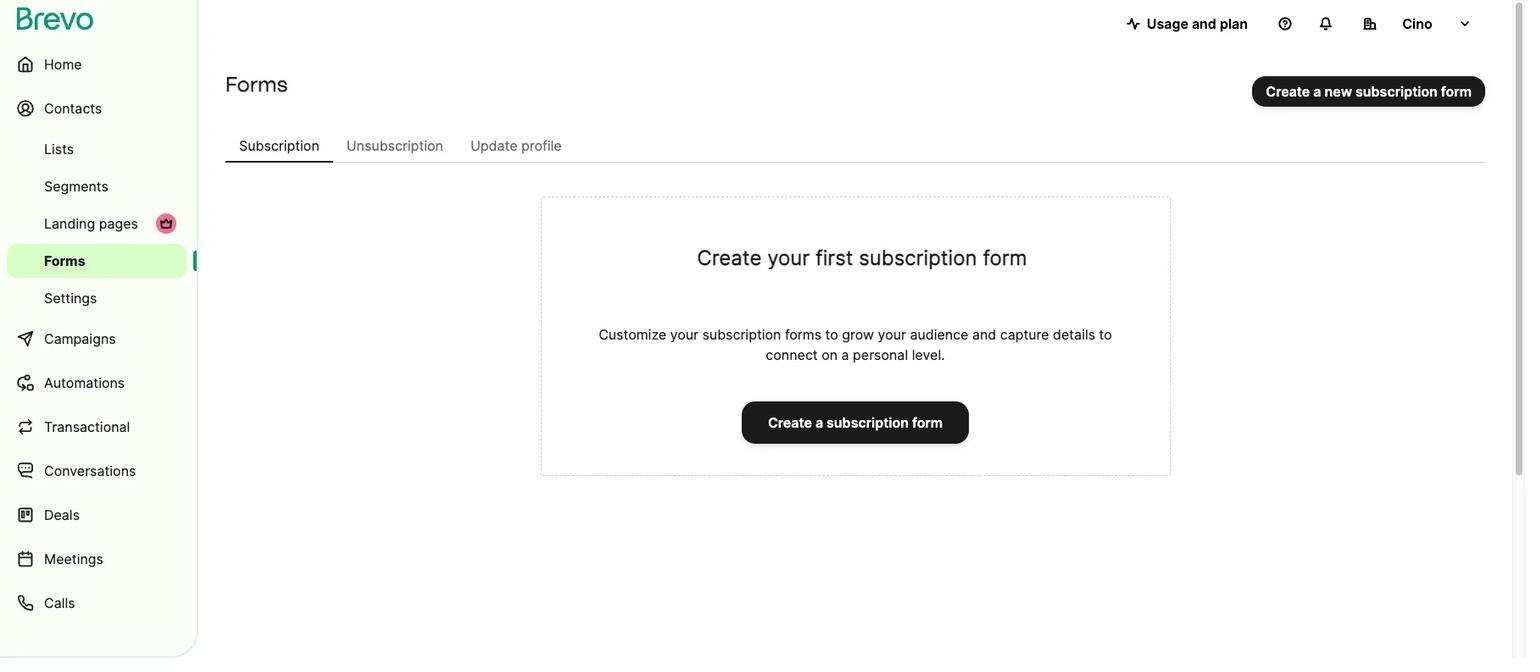Task type: locate. For each thing, give the bounding box(es) containing it.
0 horizontal spatial a
[[816, 415, 824, 432]]

your for customize
[[671, 327, 699, 343]]

0 horizontal spatial form
[[912, 415, 943, 432]]

your up personal
[[878, 327, 907, 343]]

subscription right new
[[1356, 83, 1438, 100]]

0 vertical spatial a
[[1314, 83, 1322, 100]]

landing pages
[[44, 215, 138, 232]]

a
[[1314, 83, 1322, 100], [842, 347, 849, 364], [816, 415, 824, 432]]

a right on
[[842, 347, 849, 364]]

pages
[[99, 215, 138, 232]]

subscription down personal
[[827, 415, 909, 432]]

transactional
[[44, 419, 130, 436]]

capture
[[1001, 327, 1050, 343]]

settings
[[44, 290, 97, 307]]

0 vertical spatial create
[[1266, 83, 1311, 100]]

create for create a subscription form
[[768, 415, 812, 432]]

1 horizontal spatial forms
[[226, 72, 288, 97]]

first
[[816, 246, 854, 271]]

your
[[768, 246, 810, 271], [671, 327, 699, 343], [878, 327, 907, 343]]

1 vertical spatial forms
[[44, 253, 85, 270]]

1 vertical spatial a
[[842, 347, 849, 364]]

0 vertical spatial and
[[1192, 15, 1217, 32]]

create your first subscription form
[[697, 246, 1028, 271]]

1 horizontal spatial and
[[1192, 15, 1217, 32]]

2 horizontal spatial create
[[1266, 83, 1311, 100]]

to up on
[[826, 327, 839, 343]]

conversations link
[[7, 451, 187, 492]]

audience
[[910, 327, 969, 343]]

1 horizontal spatial create
[[768, 415, 812, 432]]

2 horizontal spatial a
[[1314, 83, 1322, 100]]

your left the first
[[768, 246, 810, 271]]

form down "cino" 'button'
[[1442, 83, 1472, 100]]

0 horizontal spatial your
[[671, 327, 699, 343]]

deals
[[44, 507, 80, 524]]

lists link
[[7, 132, 187, 166]]

create a subscription form link
[[742, 402, 969, 444]]

forms down the landing
[[44, 253, 85, 270]]

1 vertical spatial form
[[983, 246, 1028, 271]]

campaigns
[[44, 331, 116, 348]]

and left plan
[[1192, 15, 1217, 32]]

your right customize on the left of page
[[671, 327, 699, 343]]

1 vertical spatial and
[[973, 327, 997, 343]]

1 horizontal spatial to
[[1100, 327, 1113, 343]]

to right details
[[1100, 327, 1113, 343]]

forms up the subscription link
[[226, 72, 288, 97]]

1 horizontal spatial a
[[842, 347, 849, 364]]

subscription up audience
[[859, 246, 978, 271]]

2 vertical spatial a
[[816, 415, 824, 432]]

a for new
[[1314, 83, 1322, 100]]

0 horizontal spatial create
[[697, 246, 762, 271]]

form up capture
[[983, 246, 1028, 271]]

2 horizontal spatial form
[[1442, 83, 1472, 100]]

to
[[826, 327, 839, 343], [1100, 327, 1113, 343]]

subscription up connect
[[703, 327, 781, 343]]

1 horizontal spatial form
[[983, 246, 1028, 271]]

landing pages link
[[7, 207, 187, 241]]

create
[[1266, 83, 1311, 100], [697, 246, 762, 271], [768, 415, 812, 432]]

grow
[[842, 327, 874, 343]]

1 vertical spatial create
[[697, 246, 762, 271]]

on
[[822, 347, 838, 364]]

subscription
[[239, 137, 320, 154]]

home link
[[7, 44, 187, 85]]

cino
[[1403, 15, 1433, 32]]

0 horizontal spatial forms
[[44, 253, 85, 270]]

lists
[[44, 141, 74, 158]]

new
[[1325, 83, 1353, 100]]

and
[[1192, 15, 1217, 32], [973, 327, 997, 343]]

2 vertical spatial create
[[768, 415, 812, 432]]

a down on
[[816, 415, 824, 432]]

form for create a new subscription form
[[1442, 83, 1472, 100]]

0 vertical spatial form
[[1442, 83, 1472, 100]]

a inside customize your subscription forms to grow your audience and capture details to connect on a personal level.
[[842, 347, 849, 364]]

usage
[[1147, 15, 1189, 32]]

0 horizontal spatial to
[[826, 327, 839, 343]]

calls link
[[7, 583, 187, 624]]

forms
[[226, 72, 288, 97], [44, 253, 85, 270]]

and left capture
[[973, 327, 997, 343]]

contacts
[[44, 100, 102, 117]]

details
[[1053, 327, 1096, 343]]

0 vertical spatial forms
[[226, 72, 288, 97]]

0 horizontal spatial and
[[973, 327, 997, 343]]

usage and plan button
[[1113, 7, 1262, 41]]

forms link
[[7, 244, 187, 278]]

form down level.
[[912, 415, 943, 432]]

1 horizontal spatial your
[[768, 246, 810, 271]]

a left new
[[1314, 83, 1322, 100]]

form
[[1442, 83, 1472, 100], [983, 246, 1028, 271], [912, 415, 943, 432]]

1 to from the left
[[826, 327, 839, 343]]

plan
[[1220, 15, 1248, 32]]

subscription inside create a new subscription form link
[[1356, 83, 1438, 100]]

contacts link
[[7, 88, 187, 129]]

subscription
[[1356, 83, 1438, 100], [859, 246, 978, 271], [703, 327, 781, 343], [827, 415, 909, 432]]



Task type: vqa. For each thing, say whether or not it's contained in the screenshot.
attribute
no



Task type: describe. For each thing, give the bounding box(es) containing it.
and inside button
[[1192, 15, 1217, 32]]

and inside customize your subscription forms to grow your audience and capture details to connect on a personal level.
[[973, 327, 997, 343]]

create a new subscription form link
[[1253, 76, 1486, 107]]

subscription link
[[226, 129, 333, 163]]

cino button
[[1350, 7, 1486, 41]]

left___rvooi image
[[159, 217, 173, 231]]

your for create
[[768, 246, 810, 271]]

customize your subscription forms to grow your audience and capture details to connect on a personal level.
[[599, 327, 1113, 364]]

form for create your first subscription form
[[983, 246, 1028, 271]]

transactional link
[[7, 407, 187, 448]]

profile
[[522, 137, 562, 154]]

segments link
[[7, 170, 187, 204]]

create for create your first subscription form
[[697, 246, 762, 271]]

deals link
[[7, 495, 187, 536]]

connect
[[766, 347, 818, 364]]

calls
[[44, 595, 75, 612]]

automations
[[44, 375, 125, 392]]

settings link
[[7, 282, 187, 315]]

update profile link
[[457, 129, 576, 163]]

home
[[44, 56, 82, 73]]

personal
[[853, 347, 908, 364]]

forms inside forms link
[[44, 253, 85, 270]]

a for subscription
[[816, 415, 824, 432]]

customize
[[599, 327, 667, 343]]

usage and plan
[[1147, 15, 1248, 32]]

2 vertical spatial form
[[912, 415, 943, 432]]

unsubscription
[[347, 137, 443, 154]]

create a new subscription form
[[1266, 83, 1472, 100]]

subscription inside create a subscription form link
[[827, 415, 909, 432]]

automations link
[[7, 363, 187, 404]]

subscription inside customize your subscription forms to grow your audience and capture details to connect on a personal level.
[[703, 327, 781, 343]]

conversations
[[44, 463, 136, 480]]

create for create a new subscription form
[[1266, 83, 1311, 100]]

meetings
[[44, 551, 103, 568]]

2 horizontal spatial your
[[878, 327, 907, 343]]

update
[[471, 137, 518, 154]]

meetings link
[[7, 539, 187, 580]]

unsubscription link
[[333, 129, 457, 163]]

forms
[[785, 327, 822, 343]]

level.
[[912, 347, 945, 364]]

update profile
[[471, 137, 562, 154]]

create a subscription form
[[768, 415, 943, 432]]

campaigns link
[[7, 319, 187, 360]]

landing
[[44, 215, 95, 232]]

segments
[[44, 178, 108, 195]]

2 to from the left
[[1100, 327, 1113, 343]]



